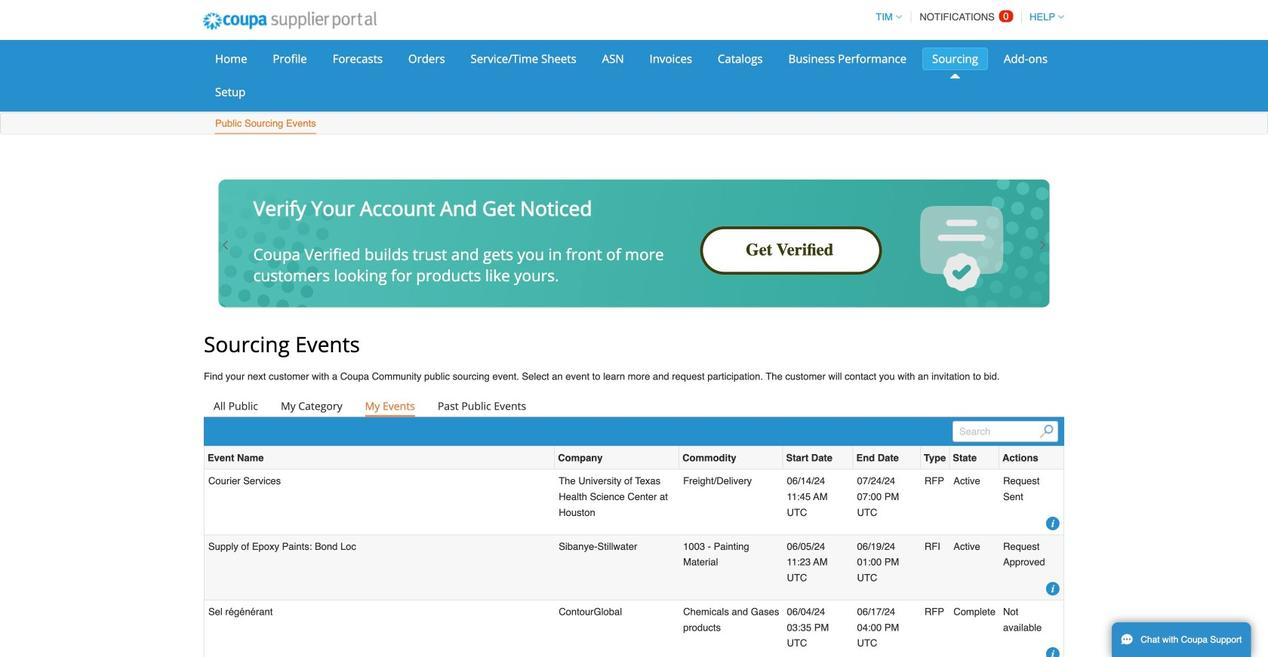 Task type: vqa. For each thing, say whether or not it's contained in the screenshot.
RATINGS to the top
no



Task type: locate. For each thing, give the bounding box(es) containing it.
search image
[[1040, 425, 1054, 439]]

state element
[[950, 447, 1000, 470]]

actions element
[[1000, 447, 1064, 470]]

type element
[[921, 447, 950, 470]]

tab list
[[204, 396, 1065, 417]]

start date element
[[783, 447, 854, 470]]

company element
[[555, 447, 680, 470]]

commodity element
[[680, 447, 783, 470]]

navigation
[[869, 2, 1065, 32]]

coupa supplier portal image
[[193, 2, 387, 40]]



Task type: describe. For each thing, give the bounding box(es) containing it.
previous image
[[220, 239, 232, 251]]

event name element
[[205, 447, 555, 470]]

end date element
[[854, 447, 921, 470]]

Search text field
[[953, 421, 1059, 443]]



